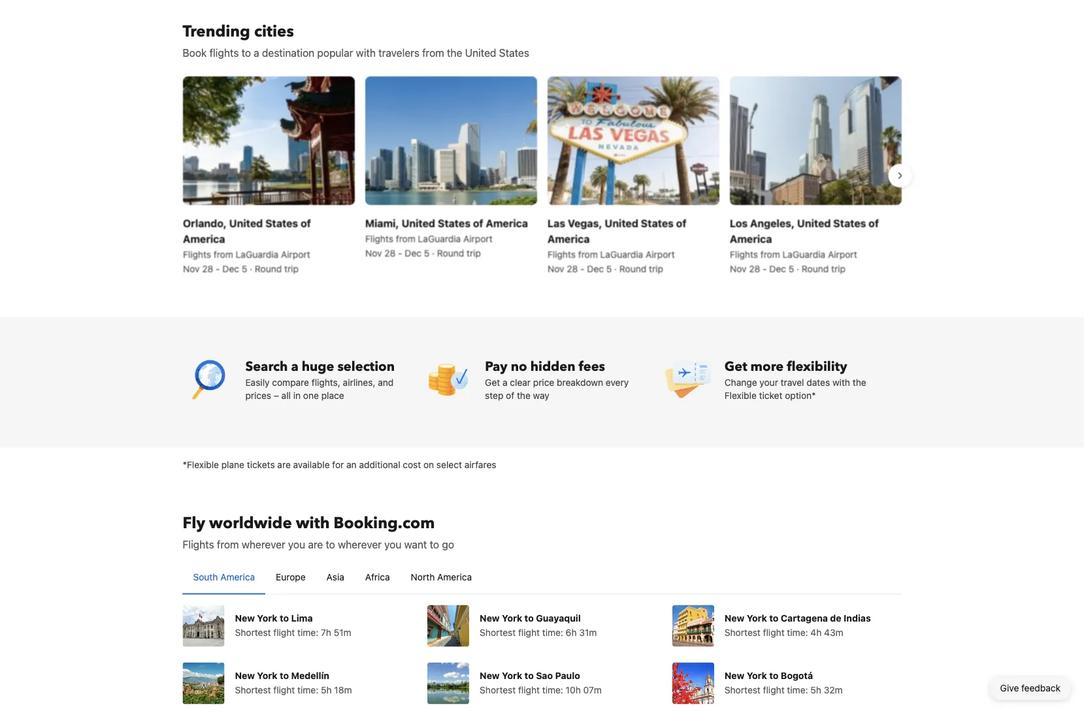 Task type: vqa. For each thing, say whether or not it's contained in the screenshot.
Still
no



Task type: describe. For each thing, give the bounding box(es) containing it.
new for new york to sao paulo shortest flight time: 10h 07m
[[480, 670, 500, 681]]

of inside las vegas, united states of america flights from laguardia airport nov 28 - dec 5 · round trip
[[676, 217, 686, 229]]

flights inside orlando, united states of america flights from laguardia airport nov 28 - dec 5 · round trip
[[183, 249, 211, 260]]

additional
[[359, 459, 400, 470]]

bogotá
[[781, 670, 813, 681]]

available
[[293, 459, 330, 470]]

york for cartagena
[[747, 613, 767, 624]]

to for new york to bogotá
[[769, 670, 779, 681]]

booking.com
[[334, 513, 435, 535]]

orlando, united states of america image
[[183, 76, 355, 205]]

flights inside las vegas, united states of america flights from laguardia airport nov 28 - dec 5 · round trip
[[547, 249, 575, 260]]

shortest for new york to bogotá shortest flight time: 5h 32m
[[725, 685, 761, 696]]

york for medellín
[[257, 670, 277, 681]]

new york to lima image
[[183, 605, 224, 647]]

pay no hidden fees get a clear price breakdown every step of the way
[[485, 358, 629, 401]]

feedback
[[1021, 683, 1061, 694]]

new york to bogotá shortest flight time: 5h 32m
[[725, 670, 843, 696]]

31m
[[579, 627, 597, 638]]

flight for new york to lima shortest flight time: 7h 51m
[[273, 627, 295, 638]]

flight inside new york to cartagena de indias shortest flight time: 4h 43m
[[763, 627, 785, 638]]

- inside the los angeles, united states of america flights from laguardia airport nov 28 - dec 5 · round trip
[[762, 263, 767, 274]]

place
[[321, 390, 344, 401]]

with inside trending cities book flights to a destination popular with travelers from the united states
[[356, 46, 376, 59]]

tickets
[[247, 459, 275, 470]]

region containing orlando, united states of america
[[172, 71, 912, 281]]

flights inside fly worldwide with booking.com flights from wherever you are to wherever you want to go
[[183, 538, 214, 551]]

new york to medellín shortest flight time: 5h 18m
[[235, 670, 352, 696]]

2 you from the left
[[384, 538, 401, 551]]

5 inside miami, united states of america flights from laguardia airport nov 28 - dec 5 · round trip
[[424, 248, 429, 258]]

destination
[[262, 46, 314, 59]]

states inside miami, united states of america flights from laguardia airport nov 28 - dec 5 · round trip
[[437, 217, 470, 229]]

with inside get more flexibility change your travel dates with the flexible ticket option*
[[833, 377, 850, 388]]

north
[[411, 572, 435, 583]]

dec inside miami, united states of america flights from laguardia airport nov 28 - dec 5 · round trip
[[404, 248, 421, 258]]

travelers
[[379, 46, 419, 59]]

travel
[[781, 377, 804, 388]]

the inside pay no hidden fees get a clear price breakdown every step of the way
[[517, 390, 531, 401]]

airlines,
[[343, 377, 375, 388]]

popular
[[317, 46, 353, 59]]

4h
[[811, 627, 822, 638]]

your
[[760, 377, 778, 388]]

miami, united states of america image
[[365, 76, 537, 205]]

5h for medellín
[[321, 685, 332, 696]]

cost
[[403, 459, 421, 470]]

of inside the los angeles, united states of america flights from laguardia airport nov 28 - dec 5 · round trip
[[868, 217, 879, 229]]

shortest inside new york to cartagena de indias shortest flight time: 4h 43m
[[725, 627, 761, 638]]

easily
[[245, 377, 270, 388]]

asia
[[327, 572, 344, 583]]

of inside orlando, united states of america flights from laguardia airport nov 28 - dec 5 · round trip
[[300, 217, 311, 229]]

trending cities book flights to a destination popular with travelers from the united states
[[183, 21, 529, 59]]

option*
[[785, 390, 816, 401]]

prices
[[245, 390, 271, 401]]

airfares
[[464, 459, 496, 470]]

flight for new york to bogotá shortest flight time: 5h 32m
[[763, 685, 785, 696]]

· inside orlando, united states of america flights from laguardia airport nov 28 - dec 5 · round trip
[[249, 263, 252, 274]]

clear
[[510, 377, 531, 388]]

time: for new york to guayaquil shortest flight time: 6h 31m
[[542, 627, 563, 638]]

new york to bogotá image
[[672, 663, 714, 705]]

south america button
[[183, 560, 265, 594]]

43m
[[824, 627, 843, 638]]

huge
[[302, 358, 334, 376]]

from inside fly worldwide with booking.com flights from wherever you are to wherever you want to go
[[217, 538, 239, 551]]

the inside get more flexibility change your travel dates with the flexible ticket option*
[[853, 377, 866, 388]]

york for sao
[[502, 670, 522, 681]]

medellín
[[291, 670, 329, 681]]

5 inside las vegas, united states of america flights from laguardia airport nov 28 - dec 5 · round trip
[[606, 263, 612, 274]]

york for guayaquil
[[502, 613, 522, 624]]

america inside miami, united states of america flights from laguardia airport nov 28 - dec 5 · round trip
[[486, 217, 528, 229]]

europe button
[[265, 560, 316, 594]]

laguardia inside orlando, united states of america flights from laguardia airport nov 28 - dec 5 · round trip
[[235, 249, 278, 260]]

a inside search a huge selection easily compare flights, airlines, and prices – all in one place
[[291, 358, 298, 376]]

give feedback button
[[990, 677, 1071, 701]]

indias
[[844, 613, 871, 624]]

round inside orlando, united states of america flights from laguardia airport nov 28 - dec 5 · round trip
[[254, 263, 281, 274]]

america inside the los angeles, united states of america flights from laguardia airport nov 28 - dec 5 · round trip
[[730, 233, 772, 245]]

new york to cartagena de indias shortest flight time: 4h 43m
[[725, 613, 871, 638]]

- inside miami, united states of america flights from laguardia airport nov 28 - dec 5 · round trip
[[398, 248, 402, 258]]

america inside orlando, united states of america flights from laguardia airport nov 28 - dec 5 · round trip
[[183, 233, 225, 245]]

dec inside orlando, united states of america flights from laguardia airport nov 28 - dec 5 · round trip
[[222, 263, 239, 274]]

give
[[1000, 683, 1019, 694]]

flight inside new york to sao paulo shortest flight time: 10h 07m
[[518, 685, 540, 696]]

flights
[[209, 46, 239, 59]]

guayaquil
[[536, 613, 581, 624]]

africa button
[[355, 560, 400, 594]]

to left go
[[430, 538, 439, 551]]

for
[[332, 459, 344, 470]]

south
[[193, 572, 218, 583]]

las
[[547, 217, 565, 229]]

flight for new york to medellín shortest flight time: 5h 18m
[[273, 685, 295, 696]]

asia button
[[316, 560, 355, 594]]

los
[[730, 217, 747, 229]]

de
[[830, 613, 841, 624]]

price
[[533, 377, 554, 388]]

get inside get more flexibility change your travel dates with the flexible ticket option*
[[725, 358, 747, 376]]

10h
[[566, 685, 581, 696]]

fly worldwide with booking.com flights from wherever you are to wherever you want to go
[[183, 513, 454, 551]]

from inside las vegas, united states of america flights from laguardia airport nov 28 - dec 5 · round trip
[[578, 249, 598, 260]]

with inside fly worldwide with booking.com flights from wherever you are to wherever you want to go
[[296, 513, 330, 535]]

trip inside orlando, united states of america flights from laguardia airport nov 28 - dec 5 · round trip
[[284, 263, 298, 274]]

flights inside the los angeles, united states of america flights from laguardia airport nov 28 - dec 5 · round trip
[[730, 249, 758, 260]]

los angeles, united states of america flights from laguardia airport nov 28 - dec 5 · round trip
[[730, 217, 879, 274]]

round inside the los angeles, united states of america flights from laguardia airport nov 28 - dec 5 · round trip
[[801, 263, 828, 274]]

dates
[[807, 377, 830, 388]]

all
[[281, 390, 291, 401]]

the inside trending cities book flights to a destination popular with travelers from the united states
[[447, 46, 462, 59]]

laguardia inside las vegas, united states of america flights from laguardia airport nov 28 - dec 5 · round trip
[[600, 249, 643, 260]]

orlando, united states of america flights from laguardia airport nov 28 - dec 5 · round trip
[[183, 217, 311, 274]]

trip inside las vegas, united states of america flights from laguardia airport nov 28 - dec 5 · round trip
[[649, 263, 663, 274]]

step
[[485, 390, 503, 401]]

round inside miami, united states of america flights from laguardia airport nov 28 - dec 5 · round trip
[[437, 248, 464, 258]]

28 inside orlando, united states of america flights from laguardia airport nov 28 - dec 5 · round trip
[[202, 263, 213, 274]]

united inside miami, united states of america flights from laguardia airport nov 28 - dec 5 · round trip
[[401, 217, 435, 229]]

new for new york to medellín shortest flight time: 5h 18m
[[235, 670, 255, 681]]

united inside las vegas, united states of america flights from laguardia airport nov 28 - dec 5 · round trip
[[604, 217, 638, 229]]

angeles,
[[750, 217, 794, 229]]

get more flexibility change your travel dates with the flexible ticket option*
[[725, 358, 866, 401]]

7h
[[321, 627, 331, 638]]

07m
[[583, 685, 602, 696]]

28 inside the los angeles, united states of america flights from laguardia airport nov 28 - dec 5 · round trip
[[749, 263, 760, 274]]

–
[[274, 390, 279, 401]]

worldwide
[[209, 513, 292, 535]]

from inside miami, united states of america flights from laguardia airport nov 28 - dec 5 · round trip
[[396, 233, 415, 244]]

europe
[[276, 572, 306, 583]]

america right south
[[220, 572, 255, 583]]

flight for new york to guayaquil shortest flight time: 6h 31m
[[518, 627, 540, 638]]

*flexible plane tickets are available for an additional cost on select airfares
[[183, 459, 496, 470]]

fees
[[579, 358, 605, 376]]

to inside trending cities book flights to a destination popular with travelers from the united states
[[241, 46, 251, 59]]

from inside orlando, united states of america flights from laguardia airport nov 28 - dec 5 · round trip
[[213, 249, 233, 260]]

africa
[[365, 572, 390, 583]]

united inside the los angeles, united states of america flights from laguardia airport nov 28 - dec 5 · round trip
[[797, 217, 831, 229]]

compare
[[272, 377, 309, 388]]

to up the asia
[[326, 538, 335, 551]]

more
[[751, 358, 784, 376]]

airport inside orlando, united states of america flights from laguardia airport nov 28 - dec 5 · round trip
[[281, 249, 310, 260]]

los angeles, united states of america image
[[730, 76, 901, 205]]

shortest inside new york to sao paulo shortest flight time: 10h 07m
[[480, 685, 516, 696]]

flights,
[[312, 377, 340, 388]]

a for trending
[[254, 46, 259, 59]]

orlando,
[[183, 217, 226, 229]]

cartagena
[[781, 613, 828, 624]]

new for new york to cartagena de indias shortest flight time: 4h 43m
[[725, 613, 745, 624]]



Task type: locate. For each thing, give the bounding box(es) containing it.
· inside las vegas, united states of america flights from laguardia airport nov 28 - dec 5 · round trip
[[614, 263, 617, 274]]

time: down guayaquil
[[542, 627, 563, 638]]

flight down guayaquil
[[518, 627, 540, 638]]

with right popular
[[356, 46, 376, 59]]

shortest right new york to bogotá image
[[725, 685, 761, 696]]

1 horizontal spatial get
[[725, 358, 747, 376]]

laguardia inside miami, united states of america flights from laguardia airport nov 28 - dec 5 · round trip
[[418, 233, 461, 244]]

america right north
[[437, 572, 472, 583]]

flights down orlando,
[[183, 249, 211, 260]]

flexible
[[725, 390, 757, 401]]

from down miami,
[[396, 233, 415, 244]]

shortest right new york to lima image at left bottom
[[235, 627, 271, 638]]

york inside the new york to bogotá shortest flight time: 5h 32m
[[747, 670, 767, 681]]

1 5h from the left
[[321, 685, 332, 696]]

5 inside orlando, united states of america flights from laguardia airport nov 28 - dec 5 · round trip
[[241, 263, 247, 274]]

north america button
[[400, 560, 482, 594]]

time: down lima
[[297, 627, 318, 638]]

york left lima
[[257, 613, 277, 624]]

get
[[725, 358, 747, 376], [485, 377, 500, 388]]

states inside the los angeles, united states of america flights from laguardia airport nov 28 - dec 5 · round trip
[[833, 217, 866, 229]]

miami, united states of america flights from laguardia airport nov 28 - dec 5 · round trip
[[365, 217, 528, 258]]

- down angeles,
[[762, 263, 767, 274]]

to
[[241, 46, 251, 59], [326, 538, 335, 551], [430, 538, 439, 551], [280, 613, 289, 624], [525, 613, 534, 624], [769, 613, 779, 624], [280, 670, 289, 681], [525, 670, 534, 681], [769, 670, 779, 681]]

0 horizontal spatial you
[[288, 538, 305, 551]]

flight inside new york to guayaquil shortest flight time: 6h 31m
[[518, 627, 540, 638]]

from down angeles,
[[760, 249, 780, 260]]

to left the medellín
[[280, 670, 289, 681]]

hidden
[[530, 358, 575, 376]]

to inside the new york to bogotá shortest flight time: 5h 32m
[[769, 670, 779, 681]]

to right flights at the top left
[[241, 46, 251, 59]]

time:
[[297, 627, 318, 638], [542, 627, 563, 638], [787, 627, 808, 638], [297, 685, 318, 696], [542, 685, 563, 696], [787, 685, 808, 696]]

new york to medellín image
[[183, 663, 224, 705]]

region
[[172, 71, 912, 281]]

new for new york to guayaquil shortest flight time: 6h 31m
[[480, 613, 500, 624]]

york inside new york to cartagena de indias shortest flight time: 4h 43m
[[747, 613, 767, 624]]

5h left 18m
[[321, 685, 332, 696]]

new york to guayaquil image
[[427, 605, 469, 647]]

- inside las vegas, united states of america flights from laguardia airport nov 28 - dec 5 · round trip
[[580, 263, 584, 274]]

wherever down booking.com
[[338, 538, 382, 551]]

round
[[437, 248, 464, 258], [254, 263, 281, 274], [619, 263, 646, 274], [801, 263, 828, 274]]

28 down miami,
[[384, 248, 395, 258]]

to inside new york to medellín shortest flight time: 5h 18m
[[280, 670, 289, 681]]

states
[[499, 46, 529, 59], [265, 217, 298, 229], [437, 217, 470, 229], [641, 217, 673, 229], [833, 217, 866, 229]]

new york to cartagena de indias image
[[672, 605, 714, 647]]

1 horizontal spatial the
[[517, 390, 531, 401]]

las vegas, united states of america image
[[547, 76, 719, 205]]

time: down sao
[[542, 685, 563, 696]]

-
[[398, 248, 402, 258], [215, 263, 220, 274], [580, 263, 584, 274], [762, 263, 767, 274]]

to for new york to medellín
[[280, 670, 289, 681]]

1 wherever from the left
[[242, 538, 285, 551]]

book
[[183, 46, 207, 59]]

vegas,
[[567, 217, 602, 229]]

new right new york to sao paulo image
[[480, 670, 500, 681]]

5
[[424, 248, 429, 258], [241, 263, 247, 274], [606, 263, 612, 274], [788, 263, 794, 274]]

and
[[378, 377, 394, 388]]

york inside new york to sao paulo shortest flight time: 10h 07m
[[502, 670, 522, 681]]

shortest for new york to medellín shortest flight time: 5h 18m
[[235, 685, 271, 696]]

shortest right new york to sao paulo image
[[480, 685, 516, 696]]

0 horizontal spatial the
[[447, 46, 462, 59]]

28 down vegas,
[[566, 263, 578, 274]]

search a huge selection easily compare flights, airlines, and prices – all in one place
[[245, 358, 395, 401]]

are
[[277, 459, 291, 470], [308, 538, 323, 551]]

nov
[[365, 248, 382, 258], [183, 263, 199, 274], [547, 263, 564, 274], [730, 263, 746, 274]]

time: for new york to lima shortest flight time: 7h 51m
[[297, 627, 318, 638]]

york left guayaquil
[[502, 613, 522, 624]]

5h left 32m on the bottom right of the page
[[811, 685, 821, 696]]

states inside orlando, united states of america flights from laguardia airport nov 28 - dec 5 · round trip
[[265, 217, 298, 229]]

a left clear
[[503, 377, 508, 388]]

one
[[303, 390, 319, 401]]

are inside fly worldwide with booking.com flights from wherever you are to wherever you want to go
[[308, 538, 323, 551]]

5 inside the los angeles, united states of america flights from laguardia airport nov 28 - dec 5 · round trip
[[788, 263, 794, 274]]

dec
[[404, 248, 421, 258], [222, 263, 239, 274], [587, 263, 603, 274], [769, 263, 786, 274]]

5h inside new york to medellín shortest flight time: 5h 18m
[[321, 685, 332, 696]]

28 down orlando,
[[202, 263, 213, 274]]

new inside new york to lima shortest flight time: 7h 51m
[[235, 613, 255, 624]]

york left bogotá
[[747, 670, 767, 681]]

nov inside miami, united states of america flights from laguardia airport nov 28 - dec 5 · round trip
[[365, 248, 382, 258]]

wherever down worldwide
[[242, 538, 285, 551]]

flights down los
[[730, 249, 758, 260]]

6h
[[566, 627, 577, 638]]

york inside new york to guayaquil shortest flight time: 6h 31m
[[502, 613, 522, 624]]

28
[[384, 248, 395, 258], [202, 263, 213, 274], [566, 263, 578, 274], [749, 263, 760, 274]]

of inside pay no hidden fees get a clear price breakdown every step of the way
[[506, 390, 514, 401]]

paulo
[[555, 670, 580, 681]]

united
[[465, 46, 496, 59], [229, 217, 263, 229], [401, 217, 435, 229], [604, 217, 638, 229], [797, 217, 831, 229]]

give feedback
[[1000, 683, 1061, 694]]

time: inside new york to medellín shortest flight time: 5h 18m
[[297, 685, 318, 696]]

america down orlando,
[[183, 233, 225, 245]]

york left the medellín
[[257, 670, 277, 681]]

airport inside miami, united states of america flights from laguardia airport nov 28 - dec 5 · round trip
[[463, 233, 492, 244]]

from down vegas,
[[578, 249, 598, 260]]

1 vertical spatial are
[[308, 538, 323, 551]]

flights down las at the right of the page
[[547, 249, 575, 260]]

shortest inside the new york to bogotá shortest flight time: 5h 32m
[[725, 685, 761, 696]]

new for new york to bogotá shortest flight time: 5h 32m
[[725, 670, 745, 681]]

1 horizontal spatial wherever
[[338, 538, 382, 551]]

1 horizontal spatial 5h
[[811, 685, 821, 696]]

las vegas, united states of america flights from laguardia airport nov 28 - dec 5 · round trip
[[547, 217, 686, 274]]

laguardia inside the los angeles, united states of america flights from laguardia airport nov 28 - dec 5 · round trip
[[782, 249, 825, 260]]

28 inside las vegas, united states of america flights from laguardia airport nov 28 - dec 5 · round trip
[[566, 263, 578, 274]]

flights down fly
[[183, 538, 214, 551]]

1 vertical spatial get
[[485, 377, 500, 388]]

states inside trending cities book flights to a destination popular with travelers from the united states
[[499, 46, 529, 59]]

· inside miami, united states of america flights from laguardia airport nov 28 - dec 5 · round trip
[[432, 248, 434, 258]]

1 vertical spatial the
[[853, 377, 866, 388]]

york inside new york to lima shortest flight time: 7h 51m
[[257, 613, 277, 624]]

airport inside the los angeles, united states of america flights from laguardia airport nov 28 - dec 5 · round trip
[[828, 249, 857, 260]]

are right tickets
[[277, 459, 291, 470]]

a
[[254, 46, 259, 59], [291, 358, 298, 376], [503, 377, 508, 388]]

1 horizontal spatial with
[[356, 46, 376, 59]]

to for new york to guayaquil
[[525, 613, 534, 624]]

new inside new york to sao paulo shortest flight time: 10h 07m
[[480, 670, 500, 681]]

change
[[725, 377, 757, 388]]

breakdown
[[557, 377, 603, 388]]

round inside las vegas, united states of america flights from laguardia airport nov 28 - dec 5 · round trip
[[619, 263, 646, 274]]

york left cartagena
[[747, 613, 767, 624]]

1 vertical spatial with
[[833, 377, 850, 388]]

flight down bogotá
[[763, 685, 785, 696]]

tab list containing south america
[[183, 560, 901, 596]]

shortest for new york to lima shortest flight time: 7h 51m
[[235, 627, 271, 638]]

search
[[245, 358, 288, 376]]

from right travelers
[[422, 46, 444, 59]]

2 horizontal spatial with
[[833, 377, 850, 388]]

0 vertical spatial a
[[254, 46, 259, 59]]

york inside new york to medellín shortest flight time: 5h 18m
[[257, 670, 277, 681]]

5h inside the new york to bogotá shortest flight time: 5h 32m
[[811, 685, 821, 696]]

new york to sao paulo image
[[427, 663, 469, 705]]

from down worldwide
[[217, 538, 239, 551]]

a down cities
[[254, 46, 259, 59]]

the right dates
[[853, 377, 866, 388]]

a for pay
[[503, 377, 508, 388]]

the right travelers
[[447, 46, 462, 59]]

trip inside the los angeles, united states of america flights from laguardia airport nov 28 - dec 5 · round trip
[[831, 263, 845, 274]]

time: for new york to bogotá shortest flight time: 5h 32m
[[787, 685, 808, 696]]

new inside new york to cartagena de indias shortest flight time: 4h 43m
[[725, 613, 745, 624]]

york
[[257, 613, 277, 624], [502, 613, 522, 624], [747, 613, 767, 624], [257, 670, 277, 681], [502, 670, 522, 681], [747, 670, 767, 681]]

new york to lima shortest flight time: 7h 51m
[[235, 613, 351, 638]]

sao
[[536, 670, 553, 681]]

2 wherever from the left
[[338, 538, 382, 551]]

to inside new york to sao paulo shortest flight time: 10h 07m
[[525, 670, 534, 681]]

airport
[[463, 233, 492, 244], [281, 249, 310, 260], [645, 249, 675, 260], [828, 249, 857, 260]]

pay
[[485, 358, 508, 376]]

flight down cartagena
[[763, 627, 785, 638]]

0 vertical spatial are
[[277, 459, 291, 470]]

5h for bogotá
[[811, 685, 821, 696]]

to left cartagena
[[769, 613, 779, 624]]

you down booking.com
[[384, 538, 401, 551]]

flights
[[365, 233, 393, 244], [183, 249, 211, 260], [547, 249, 575, 260], [730, 249, 758, 260], [183, 538, 214, 551]]

selection
[[337, 358, 395, 376]]

you
[[288, 538, 305, 551], [384, 538, 401, 551]]

flight down sao
[[518, 685, 540, 696]]

miami,
[[365, 217, 399, 229]]

a up compare
[[291, 358, 298, 376]]

· inside the los angeles, united states of america flights from laguardia airport nov 28 - dec 5 · round trip
[[796, 263, 799, 274]]

america inside las vegas, united states of america flights from laguardia airport nov 28 - dec 5 · round trip
[[547, 233, 589, 245]]

time: inside new york to sao paulo shortest flight time: 10h 07m
[[542, 685, 563, 696]]

nov inside las vegas, united states of america flights from laguardia airport nov 28 - dec 5 · round trip
[[547, 263, 564, 274]]

cities
[[254, 21, 294, 42]]

united inside orlando, united states of america flights from laguardia airport nov 28 - dec 5 · round trip
[[229, 217, 263, 229]]

28 inside miami, united states of america flights from laguardia airport nov 28 - dec 5 · round trip
[[384, 248, 395, 258]]

trip
[[466, 248, 481, 258], [284, 263, 298, 274], [649, 263, 663, 274], [831, 263, 845, 274]]

time: down cartagena
[[787, 627, 808, 638]]

united inside trending cities book flights to a destination popular with travelers from the united states
[[465, 46, 496, 59]]

flexibility
[[787, 358, 847, 376]]

0 horizontal spatial get
[[485, 377, 500, 388]]

1 vertical spatial a
[[291, 358, 298, 376]]

want
[[404, 538, 427, 551]]

*flexible
[[183, 459, 219, 470]]

america down las at the right of the page
[[547, 233, 589, 245]]

north america
[[411, 572, 472, 583]]

are up asia button
[[308, 538, 323, 551]]

york left sao
[[502, 670, 522, 681]]

0 horizontal spatial with
[[296, 513, 330, 535]]

trip inside miami, united states of america flights from laguardia airport nov 28 - dec 5 · round trip
[[466, 248, 481, 258]]

- down vegas,
[[580, 263, 584, 274]]

nov down los
[[730, 263, 746, 274]]

plane
[[221, 459, 244, 470]]

america down los
[[730, 233, 772, 245]]

on
[[423, 459, 434, 470]]

to for new york to sao paulo
[[525, 670, 534, 681]]

a inside trending cities book flights to a destination popular with travelers from the united states
[[254, 46, 259, 59]]

new for new york to lima shortest flight time: 7h 51m
[[235, 613, 255, 624]]

- inside orlando, united states of america flights from laguardia airport nov 28 - dec 5 · round trip
[[215, 263, 220, 274]]

from down orlando,
[[213, 249, 233, 260]]

2 vertical spatial the
[[517, 390, 531, 401]]

of inside miami, united states of america flights from laguardia airport nov 28 - dec 5 · round trip
[[473, 217, 483, 229]]

flight inside new york to lima shortest flight time: 7h 51m
[[273, 627, 295, 638]]

lima
[[291, 613, 313, 624]]

new york to guayaquil shortest flight time: 6h 31m
[[480, 613, 597, 638]]

0 horizontal spatial 5h
[[321, 685, 332, 696]]

to left sao
[[525, 670, 534, 681]]

nov down las at the right of the page
[[547, 263, 564, 274]]

airport inside las vegas, united states of america flights from laguardia airport nov 28 - dec 5 · round trip
[[645, 249, 675, 260]]

0 vertical spatial with
[[356, 46, 376, 59]]

york for lima
[[257, 613, 277, 624]]

trending
[[183, 21, 250, 42]]

shortest right new york to cartagena de indias "image"
[[725, 627, 761, 638]]

2 vertical spatial with
[[296, 513, 330, 535]]

to for new york to cartagena de indias
[[769, 613, 779, 624]]

you up europe
[[288, 538, 305, 551]]

1 horizontal spatial you
[[384, 538, 401, 551]]

32m
[[824, 685, 843, 696]]

york for bogotá
[[747, 670, 767, 681]]

nov down miami,
[[365, 248, 382, 258]]

new right new york to bogotá image
[[725, 670, 745, 681]]

ticket
[[759, 390, 783, 401]]

new right new york to medellín image
[[235, 670, 255, 681]]

america left las at the right of the page
[[486, 217, 528, 229]]

time: inside new york to cartagena de indias shortest flight time: 4h 43m
[[787, 627, 808, 638]]

states inside las vegas, united states of america flights from laguardia airport nov 28 - dec 5 · round trip
[[641, 217, 673, 229]]

2 5h from the left
[[811, 685, 821, 696]]

to left bogotá
[[769, 670, 779, 681]]

shortest right new york to guayaquil image
[[480, 627, 516, 638]]

new inside the new york to bogotá shortest flight time: 5h 32m
[[725, 670, 745, 681]]

0 horizontal spatial wherever
[[242, 538, 285, 551]]

time: inside new york to lima shortest flight time: 7h 51m
[[297, 627, 318, 638]]

nov down orlando,
[[183, 263, 199, 274]]

1 you from the left
[[288, 538, 305, 551]]

to left guayaquil
[[525, 613, 534, 624]]

every
[[606, 377, 629, 388]]

new right new york to cartagena de indias "image"
[[725, 613, 745, 624]]

- down orlando,
[[215, 263, 220, 274]]

an
[[346, 459, 357, 470]]

from inside trending cities book flights to a destination popular with travelers from the united states
[[422, 46, 444, 59]]

the down clear
[[517, 390, 531, 401]]

51m
[[334, 627, 351, 638]]

way
[[533, 390, 549, 401]]

shortest inside new york to lima shortest flight time: 7h 51m
[[235, 627, 271, 638]]

flights down miami,
[[365, 233, 393, 244]]

- down miami,
[[398, 248, 402, 258]]

shortest for new york to guayaquil shortest flight time: 6h 31m
[[480, 627, 516, 638]]

to inside new york to lima shortest flight time: 7h 51m
[[280, 613, 289, 624]]

new right new york to lima image at left bottom
[[235, 613, 255, 624]]

shortest right new york to medellín image
[[235, 685, 271, 696]]

28 down angeles,
[[749, 263, 760, 274]]

tab list
[[183, 560, 901, 596]]

new york to sao paulo shortest flight time: 10h 07m
[[480, 670, 602, 696]]

time: down the medellín
[[297, 685, 318, 696]]

1 horizontal spatial are
[[308, 538, 323, 551]]

2 horizontal spatial a
[[503, 377, 508, 388]]

2 horizontal spatial the
[[853, 377, 866, 388]]

flight inside new york to medellín shortest flight time: 5h 18m
[[273, 685, 295, 696]]

laguardia
[[418, 233, 461, 244], [235, 249, 278, 260], [600, 249, 643, 260], [782, 249, 825, 260]]

with right dates
[[833, 377, 850, 388]]

get up step
[[485, 377, 500, 388]]

no
[[511, 358, 527, 376]]

0 horizontal spatial a
[[254, 46, 259, 59]]

a inside pay no hidden fees get a clear price breakdown every step of the way
[[503, 377, 508, 388]]

time: for new york to medellín shortest flight time: 5h 18m
[[297, 685, 318, 696]]

time: down bogotá
[[787, 685, 808, 696]]

get up change
[[725, 358, 747, 376]]

with up europe
[[296, 513, 330, 535]]

18m
[[334, 685, 352, 696]]

from inside the los angeles, united states of america flights from laguardia airport nov 28 - dec 5 · round trip
[[760, 249, 780, 260]]

nov inside the los angeles, united states of america flights from laguardia airport nov 28 - dec 5 · round trip
[[730, 263, 746, 274]]

flights inside miami, united states of america flights from laguardia airport nov 28 - dec 5 · round trip
[[365, 233, 393, 244]]

nov inside orlando, united states of america flights from laguardia airport nov 28 - dec 5 · round trip
[[183, 263, 199, 274]]

flight down the medellín
[[273, 685, 295, 696]]

1 horizontal spatial a
[[291, 358, 298, 376]]

2 vertical spatial a
[[503, 377, 508, 388]]

new right new york to guayaquil image
[[480, 613, 500, 624]]

flight down lima
[[273, 627, 295, 638]]

new
[[235, 613, 255, 624], [480, 613, 500, 624], [725, 613, 745, 624], [235, 670, 255, 681], [480, 670, 500, 681], [725, 670, 745, 681]]

0 vertical spatial get
[[725, 358, 747, 376]]

to for new york to lima
[[280, 613, 289, 624]]

new inside new york to medellín shortest flight time: 5h 18m
[[235, 670, 255, 681]]

0 horizontal spatial are
[[277, 459, 291, 470]]

dec inside las vegas, united states of america flights from laguardia airport nov 28 - dec 5 · round trip
[[587, 263, 603, 274]]

of
[[300, 217, 311, 229], [473, 217, 483, 229], [676, 217, 686, 229], [868, 217, 879, 229], [506, 390, 514, 401]]

fly
[[183, 513, 205, 535]]

to left lima
[[280, 613, 289, 624]]

dec inside the los angeles, united states of america flights from laguardia airport nov 28 - dec 5 · round trip
[[769, 263, 786, 274]]

in
[[293, 390, 301, 401]]

0 vertical spatial the
[[447, 46, 462, 59]]

get inside pay no hidden fees get a clear price breakdown every step of the way
[[485, 377, 500, 388]]



